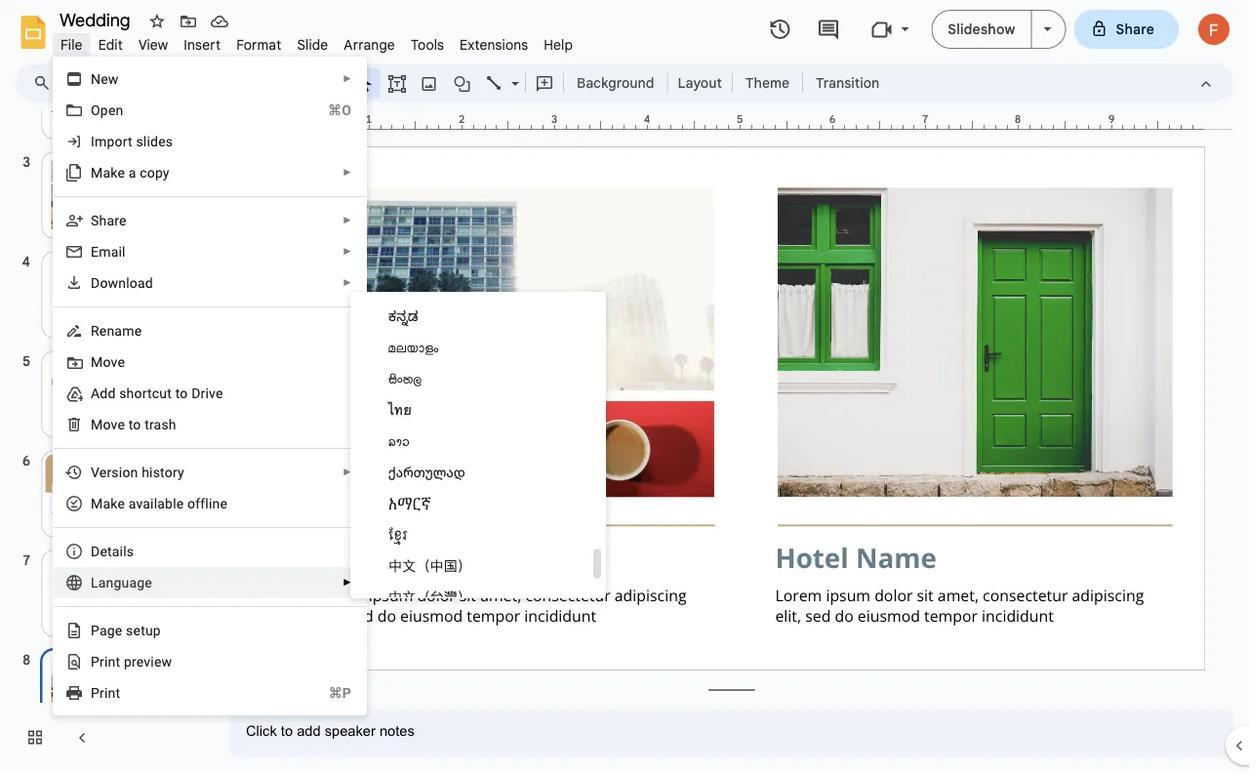 Task type: vqa. For each thing, say whether or not it's contained in the screenshot.
'H eaders & footers'
no



Task type: describe. For each thing, give the bounding box(es) containing it.
Rename text field
[[53, 8, 142, 31]]

help
[[544, 36, 573, 53]]

⌘o element
[[304, 101, 351, 120]]

view menu item
[[131, 33, 176, 56]]

import slides
[[91, 133, 173, 149]]

layout
[[678, 74, 722, 91]]

o pen
[[91, 102, 123, 118]]

istory
[[149, 464, 184, 480]]

Menus field
[[24, 69, 67, 97]]

new n element
[[91, 71, 124, 87]]

transition
[[816, 74, 880, 91]]

v
[[144, 653, 151, 670]]

tools menu item
[[403, 33, 452, 56]]

中文（台灣）
[[388, 589, 472, 605]]

opy
[[147, 164, 170, 181]]

iew
[[151, 653, 172, 670]]

share s element
[[91, 212, 132, 228]]

tools
[[411, 36, 444, 53]]

insert
[[184, 36, 221, 53]]

details
[[91, 543, 134, 559]]

menu bar banner
[[0, 0, 1249, 773]]

main toolbar
[[58, 68, 889, 98]]

► for opy
[[343, 167, 352, 178]]

t
[[129, 416, 133, 432]]

menu containing ಕನ್ನಡ
[[350, 269, 606, 613]]

pen
[[100, 102, 123, 118]]

email e element
[[91, 244, 131, 260]]

hare
[[99, 212, 127, 228]]

share
[[1116, 20, 1155, 38]]

o
[[133, 416, 141, 432]]

⌘o
[[328, 102, 351, 118]]

ქართულად
[[388, 464, 465, 480]]

p rint
[[91, 685, 120, 701]]

h
[[142, 464, 149, 480]]

download d element
[[91, 275, 159, 291]]

ಕನ್ನಡ
[[388, 308, 419, 324]]

ខ្មែរ
[[388, 527, 407, 543]]

ไทย
[[388, 402, 412, 418]]

pa
[[91, 622, 107, 638]]

► for l anguage
[[343, 577, 352, 588]]

layout button
[[672, 68, 728, 98]]

offline
[[187, 495, 228, 511]]

pre
[[124, 653, 144, 670]]

print pre v iew
[[91, 653, 172, 670]]

background
[[577, 74, 654, 91]]

help menu item
[[536, 33, 581, 56]]

s hare
[[91, 212, 127, 228]]

move m element
[[91, 354, 131, 370]]

ລາວ
[[388, 433, 410, 449]]

e
[[91, 244, 99, 260]]

► for d ownload
[[343, 277, 352, 288]]

slide
[[297, 36, 328, 53]]

n
[[91, 71, 101, 87]]

ove
[[103, 354, 125, 370]]

background button
[[568, 68, 663, 98]]

edit
[[98, 36, 123, 53]]

page setup g element
[[91, 622, 167, 638]]

r ename
[[91, 323, 142, 339]]

മലയാളം
[[388, 339, 439, 355]]

► for s hare
[[343, 215, 352, 226]]

insert image image
[[418, 69, 441, 97]]

rint
[[100, 685, 120, 701]]

make
[[91, 164, 125, 181]]

slide menu item
[[289, 33, 336, 56]]

available
[[129, 495, 184, 511]]

make available offline k element
[[91, 495, 233, 511]]

import slides z element
[[91, 133, 179, 149]]

print
[[91, 653, 120, 670]]

► for istory
[[343, 467, 352, 478]]

⌘p element
[[305, 683, 351, 703]]

p
[[91, 685, 100, 701]]

m ove
[[91, 354, 125, 370]]

arrange menu item
[[336, 33, 403, 56]]

drive
[[191, 385, 223, 401]]

l anguage
[[91, 574, 152, 591]]

import
[[91, 133, 133, 149]]

anguage
[[98, 574, 152, 591]]



Task type: locate. For each thing, give the bounding box(es) containing it.
format menu item
[[229, 33, 289, 56]]

version history h element
[[91, 464, 190, 480]]

1 vertical spatial e
[[115, 622, 122, 638]]

move t o trash
[[91, 416, 176, 432]]

0 vertical spatial e
[[118, 495, 125, 511]]

transition button
[[807, 68, 888, 98]]

menu bar
[[53, 25, 581, 58]]

ma k e available offline
[[91, 495, 228, 511]]

► for e mail
[[343, 246, 352, 257]]

2 ► from the top
[[343, 167, 352, 178]]

e for k
[[118, 495, 125, 511]]

share button
[[1074, 10, 1179, 49]]

e for g
[[115, 622, 122, 638]]

d ownload
[[91, 275, 153, 291]]

slides
[[136, 133, 173, 149]]

version
[[91, 464, 138, 480]]

ename
[[99, 323, 142, 339]]

3 ► from the top
[[343, 215, 352, 226]]

format
[[236, 36, 281, 53]]

► for n ew
[[343, 73, 352, 84]]

file
[[61, 36, 83, 53]]

shape image
[[451, 69, 474, 97]]

e right "pa"
[[115, 622, 122, 638]]

ownload
[[100, 275, 153, 291]]

s
[[91, 212, 99, 228]]

k
[[111, 495, 118, 511]]

5 ► from the top
[[343, 277, 352, 288]]

slideshow
[[948, 20, 1016, 38]]

file menu item
[[53, 33, 90, 56]]

l
[[91, 574, 98, 591]]

add
[[91, 385, 116, 401]]

presentation options image
[[1044, 27, 1052, 31]]

සිංහල
[[388, 370, 422, 387]]

open o element
[[91, 102, 129, 118]]

►
[[343, 73, 352, 84], [343, 167, 352, 178], [343, 215, 352, 226], [343, 246, 352, 257], [343, 277, 352, 288], [343, 467, 352, 478], [343, 577, 352, 588]]

slideshow button
[[931, 10, 1032, 49]]

navigation inside application
[[0, 47, 215, 773]]

to
[[175, 385, 188, 401]]

7 ► from the top
[[343, 577, 352, 588]]

d
[[91, 275, 100, 291]]

language l element
[[91, 574, 158, 591]]

move to trash t element
[[91, 416, 182, 432]]

view
[[138, 36, 168, 53]]

c
[[140, 164, 147, 181]]

6 ► from the top
[[343, 467, 352, 478]]

setup
[[126, 622, 161, 638]]

details b element
[[91, 543, 140, 559]]

theme
[[746, 74, 790, 91]]

menu bar inside menu bar banner
[[53, 25, 581, 58]]

Star checkbox
[[143, 8, 171, 35]]

shortcut
[[119, 385, 172, 401]]

rename r element
[[91, 323, 148, 339]]

trash
[[145, 416, 176, 432]]

menu containing n
[[5, 0, 367, 738]]

extensions
[[460, 36, 528, 53]]

insert menu item
[[176, 33, 229, 56]]

中文（中国）
[[388, 558, 472, 574]]

version h istory
[[91, 464, 184, 480]]

አማርኛ
[[388, 495, 432, 511]]

application containing slideshow
[[0, 0, 1249, 773]]

menu bar containing file
[[53, 25, 581, 58]]

g
[[107, 622, 115, 638]]

make a copy c element
[[91, 164, 175, 181]]

r
[[91, 323, 99, 339]]

m
[[91, 354, 103, 370]]

o
[[91, 102, 100, 118]]

theme button
[[737, 68, 799, 98]]

move
[[91, 416, 125, 432]]

ew
[[101, 71, 119, 87]]

add shortcut to drive , element
[[91, 385, 229, 401]]

ma
[[91, 495, 111, 511]]

application
[[0, 0, 1249, 773]]

edit menu item
[[90, 33, 131, 56]]

navigation
[[0, 47, 215, 773]]

extensions menu item
[[452, 33, 536, 56]]

⌘p
[[329, 685, 351, 701]]

4 ► from the top
[[343, 246, 352, 257]]

print p element
[[91, 685, 126, 701]]

make a c opy
[[91, 164, 170, 181]]

menu
[[5, 0, 367, 738], [350, 269, 606, 613]]

e mail
[[91, 244, 126, 260]]

mail
[[99, 244, 126, 260]]

e
[[118, 495, 125, 511], [115, 622, 122, 638]]

print preview v element
[[91, 653, 178, 670]]

1 ► from the top
[[343, 73, 352, 84]]

a
[[129, 164, 136, 181]]

n ew
[[91, 71, 119, 87]]

add shortcut to drive
[[91, 385, 223, 401]]

pa g e setup
[[91, 622, 161, 638]]

arrange
[[344, 36, 395, 53]]

e right ma
[[118, 495, 125, 511]]



